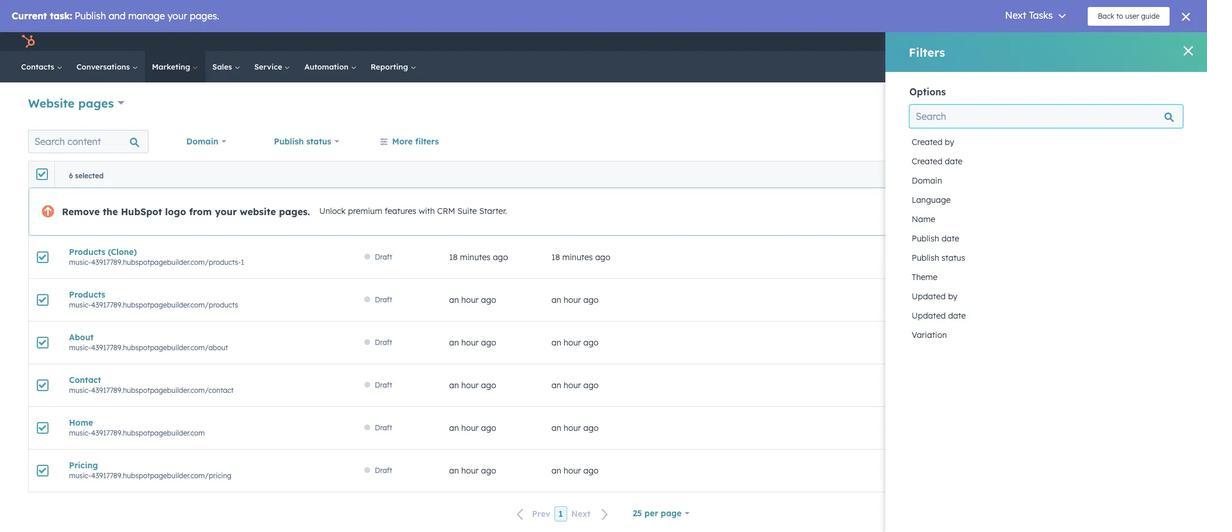 Task type: locate. For each thing, give the bounding box(es) containing it.
draft for pricing
[[375, 466, 392, 475]]

updated
[[912, 291, 946, 302], [912, 311, 946, 321]]

1 horizontal spatial status
[[942, 253, 966, 263]]

website pages
[[28, 96, 114, 110]]

updated for updated by
[[912, 291, 946, 302]]

menu
[[958, 32, 1193, 51]]

theme button
[[910, 268, 1184, 288]]

calling icon image
[[1028, 37, 1039, 47]]

premium
[[348, 206, 382, 217]]

draft for home
[[375, 424, 392, 432]]

1 horizontal spatial 18
[[552, 252, 560, 263]]

4 draft from the top
[[375, 381, 392, 390]]

pricing
[[69, 460, 98, 471]]

service link
[[247, 51, 297, 82]]

1 created from the top
[[912, 137, 943, 147]]

1 vertical spatial 1
[[559, 509, 563, 520]]

music- inside 'home music-43917789.hubspotpagebuilder.com'
[[69, 429, 91, 438]]

0 horizontal spatial publish status
[[274, 136, 331, 147]]

status
[[306, 136, 331, 147], [942, 253, 966, 263]]

by up created date
[[945, 137, 955, 147]]

0 horizontal spatial more
[[392, 136, 413, 147]]

1 vertical spatial created
[[912, 156, 943, 167]]

updated date
[[912, 311, 966, 321]]

1 vertical spatial date
[[942, 233, 960, 244]]

18
[[449, 252, 458, 263], [552, 252, 560, 263]]

website pages banner
[[28, 91, 1179, 118]]

prev button
[[510, 507, 555, 522]]

1 horizontal spatial more
[[1072, 99, 1089, 108]]

hubspot image
[[21, 35, 35, 49]]

4 music- from the top
[[69, 386, 91, 395]]

hubspot link
[[14, 35, 44, 49]]

draft
[[375, 253, 392, 262], [375, 295, 392, 304], [375, 338, 392, 347], [375, 381, 392, 390], [375, 424, 392, 432], [375, 466, 392, 475]]

about
[[69, 332, 94, 343]]

row group
[[910, 133, 1184, 345]]

menu item
[[1020, 32, 1023, 51]]

publish
[[274, 136, 304, 147], [912, 233, 940, 244], [912, 253, 940, 263]]

0 horizontal spatial minutes
[[460, 252, 491, 263]]

date
[[945, 156, 963, 167], [942, 233, 960, 244], [948, 311, 966, 321]]

music- inside the products (clone) music-43917789.hubspotpagebuilder.com/products-1
[[69, 258, 91, 267]]

by for updated by
[[948, 291, 958, 302]]

1 horizontal spatial 1
[[559, 509, 563, 520]]

2 music- from the top
[[69, 301, 91, 309]]

minutes
[[460, 252, 491, 263], [562, 252, 593, 263]]

marketplaces image
[[1053, 37, 1064, 48]]

more inside more tools "popup button"
[[1072, 99, 1089, 108]]

18 minutes ago
[[449, 252, 508, 263], [552, 252, 611, 263]]

music- for contact
[[69, 386, 91, 395]]

1 vertical spatial publish status
[[912, 253, 966, 263]]

43917789.hubspotpagebuilder.com/products
[[91, 301, 238, 309]]

5 draft from the top
[[375, 424, 392, 432]]

website pages button
[[28, 94, 125, 111]]

more tools
[[1072, 99, 1107, 108]]

updated down theme
[[912, 291, 946, 302]]

0 vertical spatial status
[[306, 136, 331, 147]]

1 button
[[555, 507, 567, 522]]

1
[[241, 258, 244, 267], [559, 509, 563, 520]]

publish inside button
[[912, 233, 940, 244]]

2 draft from the top
[[375, 295, 392, 304]]

music- down about
[[69, 343, 91, 352]]

music- down home on the bottom
[[69, 429, 91, 438]]

1 music- from the top
[[69, 258, 91, 267]]

music- down remove
[[69, 258, 91, 267]]

0 horizontal spatial 18
[[449, 252, 458, 263]]

music- down pricing
[[69, 472, 91, 480]]

publish inside button
[[912, 253, 940, 263]]

2 created from the top
[[912, 156, 943, 167]]

settings link
[[1095, 35, 1110, 48]]

theme
[[912, 272, 938, 283]]

1 inside the products (clone) music-43917789.hubspotpagebuilder.com/products-1
[[241, 258, 244, 267]]

0 vertical spatial created
[[912, 137, 943, 147]]

tools
[[1090, 99, 1107, 108]]

1 down products (clone) link
[[241, 258, 244, 267]]

3 draft from the top
[[375, 338, 392, 347]]

Search content search field
[[28, 130, 148, 153]]

0 horizontal spatial 18 minutes ago
[[449, 252, 508, 263]]

features
[[385, 206, 417, 217]]

1 inside "button"
[[559, 509, 563, 520]]

publish for publish date button
[[912, 233, 940, 244]]

products link
[[69, 290, 333, 300]]

0 vertical spatial domain
[[186, 136, 218, 147]]

1 vertical spatial publish
[[912, 233, 940, 244]]

5 music- from the top
[[69, 429, 91, 438]]

0 vertical spatial 1
[[241, 258, 244, 267]]

1 vertical spatial domain
[[912, 176, 943, 186]]

date down created by
[[945, 156, 963, 167]]

1 vertical spatial more
[[392, 136, 413, 147]]

2 vertical spatial publish
[[912, 253, 940, 263]]

reporting link
[[364, 51, 423, 82]]

finish cms setup progress bar
[[1013, 145, 1097, 154]]

an
[[449, 295, 459, 305], [552, 295, 561, 305], [449, 338, 459, 348], [552, 338, 561, 348], [449, 380, 459, 391], [552, 380, 561, 391], [449, 423, 459, 434], [552, 423, 561, 434], [449, 466, 459, 476], [552, 466, 561, 476]]

from
[[189, 206, 212, 218]]

suite
[[458, 206, 477, 217]]

music- inside pricing music-43917789.hubspotpagebuilder.com/pricing
[[69, 472, 91, 480]]

9
[[1098, 129, 1102, 140]]

updated up the variation
[[912, 311, 946, 321]]

automation
[[304, 62, 351, 71]]

1 draft from the top
[[375, 253, 392, 262]]

domain
[[186, 136, 218, 147], [912, 176, 943, 186]]

1 vertical spatial by
[[948, 291, 958, 302]]

0 vertical spatial by
[[945, 137, 955, 147]]

0 vertical spatial updated
[[912, 291, 946, 302]]

created date button
[[910, 152, 1184, 172]]

1 vertical spatial products
[[69, 290, 105, 300]]

pages.
[[279, 206, 310, 218]]

by up updated date
[[948, 291, 958, 302]]

hour
[[461, 295, 479, 305], [564, 295, 581, 305], [461, 338, 479, 348], [564, 338, 581, 348], [461, 380, 479, 391], [564, 380, 581, 391], [461, 423, 479, 434], [564, 423, 581, 434], [461, 466, 479, 476], [564, 466, 581, 476]]

by
[[945, 137, 955, 147], [948, 291, 958, 302]]

0 vertical spatial date
[[945, 156, 963, 167]]

draft for contact
[[375, 381, 392, 390]]

1 18 minutes ago from the left
[[449, 252, 508, 263]]

6 music- from the top
[[69, 472, 91, 480]]

finish cms setup button
[[1013, 129, 1095, 140]]

created for created by
[[912, 137, 943, 147]]

1 vertical spatial updated
[[912, 311, 946, 321]]

automation link
[[297, 51, 364, 82]]

help button
[[1073, 32, 1093, 51]]

more left 'tools'
[[1072, 99, 1089, 108]]

contact music-43917789.hubspotpagebuilder.com/contact
[[69, 375, 234, 395]]

products inside products music-43917789.hubspotpagebuilder.com/products
[[69, 290, 105, 300]]

more inside more filters button
[[392, 136, 413, 147]]

products for music-
[[69, 290, 105, 300]]

logo
[[165, 206, 186, 218]]

publish status
[[274, 136, 331, 147], [912, 253, 966, 263]]

publish for publish status button
[[912, 253, 940, 263]]

1 products from the top
[[69, 247, 105, 257]]

0 vertical spatial publish
[[274, 136, 304, 147]]

1 vertical spatial status
[[942, 253, 966, 263]]

publish date button
[[910, 229, 1184, 249]]

updated by
[[912, 291, 958, 302]]

created up created date
[[912, 137, 943, 147]]

products
[[69, 247, 105, 257], [69, 290, 105, 300]]

music- inside contact music-43917789.hubspotpagebuilder.com/contact
[[69, 386, 91, 395]]

2 updated from the top
[[912, 311, 946, 321]]

1 updated from the top
[[912, 291, 946, 302]]

updated for updated date
[[912, 311, 946, 321]]

music- inside about music-43917789.hubspotpagebuilder.com/about
[[69, 343, 91, 352]]

43917789.hubspotpagebuilder.com/products-
[[91, 258, 241, 267]]

music-
[[69, 258, 91, 267], [69, 301, 91, 309], [69, 343, 91, 352], [69, 386, 91, 395], [69, 429, 91, 438], [69, 472, 91, 480]]

1 horizontal spatial domain
[[912, 176, 943, 186]]

by for created by
[[945, 137, 955, 147]]

an hour ago
[[449, 295, 496, 305], [552, 295, 599, 305], [449, 338, 496, 348], [552, 338, 599, 348], [449, 380, 496, 391], [552, 380, 599, 391], [449, 423, 496, 434], [552, 423, 599, 434], [449, 466, 496, 476], [552, 466, 599, 476]]

more left filters
[[392, 136, 413, 147]]

3 music- from the top
[[69, 343, 91, 352]]

products inside the products (clone) music-43917789.hubspotpagebuilder.com/products-1
[[69, 247, 105, 257]]

created down created by
[[912, 156, 943, 167]]

website
[[28, 96, 75, 110]]

1 right the prev
[[559, 509, 563, 520]]

1 horizontal spatial publish status
[[912, 253, 966, 263]]

create button
[[1131, 94, 1179, 113]]

43917789.hubspotpagebuilder.com
[[91, 429, 205, 438]]

products up about
[[69, 290, 105, 300]]

0 vertical spatial publish status
[[274, 136, 331, 147]]

notifications image
[[1117, 37, 1127, 48]]

notifications button
[[1112, 32, 1132, 51]]

1 horizontal spatial 18 minutes ago
[[552, 252, 611, 263]]

contact
[[69, 375, 101, 386]]

greg robinson image
[[1141, 36, 1152, 47]]

music- up about
[[69, 301, 91, 309]]

date for updated date
[[948, 311, 966, 321]]

2 vertical spatial date
[[948, 311, 966, 321]]

products left (clone)
[[69, 247, 105, 257]]

music- inside products music-43917789.hubspotpagebuilder.com/products
[[69, 301, 91, 309]]

0 vertical spatial products
[[69, 247, 105, 257]]

settings image
[[1097, 37, 1108, 48]]

next button
[[567, 507, 616, 522]]

publish status button
[[910, 249, 1184, 268]]

status inside publish status popup button
[[306, 136, 331, 147]]

1 horizontal spatial minutes
[[562, 252, 593, 263]]

0 horizontal spatial status
[[306, 136, 331, 147]]

2 products from the top
[[69, 290, 105, 300]]

0 horizontal spatial domain
[[186, 136, 218, 147]]

upgrade image
[[966, 37, 977, 48]]

date for publish date
[[942, 233, 960, 244]]

date down language at right top
[[942, 233, 960, 244]]

name button
[[910, 210, 1184, 230]]

6 draft from the top
[[375, 466, 392, 475]]

draft for products (clone)
[[375, 253, 392, 262]]

1 18 from the left
[[449, 252, 458, 263]]

0 horizontal spatial 1
[[241, 258, 244, 267]]

your
[[215, 206, 237, 218]]

publish date
[[912, 233, 960, 244]]

date down updated by
[[948, 311, 966, 321]]

0 vertical spatial more
[[1072, 99, 1089, 108]]

music- down contact in the left bottom of the page
[[69, 386, 91, 395]]

upgrade
[[979, 38, 1012, 47]]

date inside button
[[942, 233, 960, 244]]



Task type: describe. For each thing, give the bounding box(es) containing it.
conversations
[[76, 62, 132, 71]]

domain button
[[910, 171, 1184, 191]]

unlock premium features with crm suite starter.
[[319, 206, 507, 217]]

43917789.hubspotpagebuilder.com/pricing
[[91, 472, 232, 480]]

publish inside popup button
[[274, 136, 304, 147]]

music- for products
[[69, 301, 91, 309]]

1 minutes from the left
[[460, 252, 491, 263]]

publish status inside button
[[912, 253, 966, 263]]

music- for home
[[69, 429, 91, 438]]

selected
[[75, 171, 104, 180]]

2 18 minutes ago from the left
[[552, 252, 611, 263]]

about link
[[69, 332, 333, 343]]

updated by button
[[910, 287, 1184, 307]]

products (clone) music-43917789.hubspotpagebuilder.com/products-1
[[69, 247, 244, 267]]

created by button
[[910, 133, 1184, 152]]

the
[[103, 206, 118, 218]]

draft for products
[[375, 295, 392, 304]]

with
[[419, 206, 435, 217]]

options
[[910, 86, 946, 98]]

music- for about
[[69, 343, 91, 352]]

setup
[[1068, 129, 1095, 140]]

domain inside domain button
[[912, 176, 943, 186]]

language button
[[910, 191, 1184, 210]]

Search search field
[[910, 105, 1184, 128]]

help image
[[1078, 37, 1088, 48]]

calling icon button
[[1024, 34, 1044, 49]]

draft for about
[[375, 338, 392, 347]]

close image
[[1184, 46, 1193, 56]]

contacts
[[21, 62, 57, 71]]

updated date button
[[910, 307, 1184, 326]]

more filters
[[392, 136, 439, 147]]

publish status inside popup button
[[274, 136, 331, 147]]

cms
[[1048, 129, 1066, 140]]

more tools button
[[1062, 94, 1123, 113]]

row group containing created by
[[910, 133, 1184, 345]]

website
[[240, 206, 276, 218]]

more for more tools
[[1072, 99, 1089, 108]]

domain button
[[179, 130, 234, 153]]

2 18 from the left
[[552, 252, 560, 263]]

per
[[645, 508, 658, 519]]

home music-43917789.hubspotpagebuilder.com
[[69, 418, 205, 438]]

about music-43917789.hubspotpagebuilder.com/about
[[69, 332, 228, 352]]

products music-43917789.hubspotpagebuilder.com/products
[[69, 290, 238, 309]]

6 selected
[[69, 171, 104, 180]]

home link
[[69, 418, 333, 428]]

25 per page
[[633, 508, 682, 519]]

create
[[1140, 99, 1162, 108]]

(clone)
[[108, 247, 137, 257]]

search image
[[1183, 63, 1191, 71]]

home
[[69, 418, 93, 428]]

status inside publish status button
[[942, 253, 966, 263]]

more for more filters
[[392, 136, 413, 147]]

sales link
[[205, 51, 247, 82]]

43917789.hubspotpagebuilder.com/contact
[[91, 386, 234, 395]]

language
[[912, 195, 951, 205]]

2 minutes from the left
[[562, 252, 593, 263]]

contact link
[[69, 375, 333, 386]]

page
[[661, 508, 682, 519]]

/
[[1102, 129, 1106, 140]]

next
[[571, 509, 591, 520]]

sales
[[212, 62, 234, 71]]

11
[[1106, 129, 1115, 140]]

43917789.hubspotpagebuilder.com/about
[[91, 343, 228, 352]]

name
[[912, 214, 936, 225]]

created by
[[912, 137, 955, 147]]

starter.
[[479, 206, 507, 217]]

remove
[[62, 206, 100, 218]]

25
[[633, 508, 642, 519]]

pricing music-43917789.hubspotpagebuilder.com/pricing
[[69, 460, 232, 480]]

pricing link
[[69, 460, 333, 471]]

marketplaces button
[[1046, 32, 1071, 51]]

more filters button
[[372, 130, 447, 153]]

finish
[[1013, 129, 1045, 140]]

variation button
[[910, 326, 1184, 345]]

marketing link
[[145, 51, 205, 82]]

pagination navigation
[[510, 507, 616, 522]]

filters
[[415, 136, 439, 147]]

finish cms setup 9 / 11
[[1013, 129, 1115, 140]]

music
[[1154, 37, 1175, 46]]

contacts link
[[14, 51, 69, 82]]

hubspot
[[121, 206, 162, 218]]

created for created date
[[912, 156, 943, 167]]

domain inside domain popup button
[[186, 136, 218, 147]]

remove the hubspot logo from your website pages.
[[62, 206, 310, 218]]

service
[[254, 62, 285, 71]]

search button
[[1177, 57, 1197, 77]]

date for created date
[[945, 156, 963, 167]]

menu containing music
[[958, 32, 1193, 51]]

pages
[[78, 96, 114, 110]]

variation
[[912, 330, 947, 340]]

marketing
[[152, 62, 193, 71]]

products for (clone)
[[69, 247, 105, 257]]

music- for pricing
[[69, 472, 91, 480]]

created date
[[912, 156, 963, 167]]

products (clone) link
[[69, 247, 333, 257]]

filters
[[909, 45, 946, 59]]

Search HubSpot search field
[[1043, 57, 1186, 77]]

unlock
[[319, 206, 346, 217]]

crm
[[437, 206, 455, 217]]

conversations link
[[69, 51, 145, 82]]



Task type: vqa. For each thing, say whether or not it's contained in the screenshot.
(1) to the right
no



